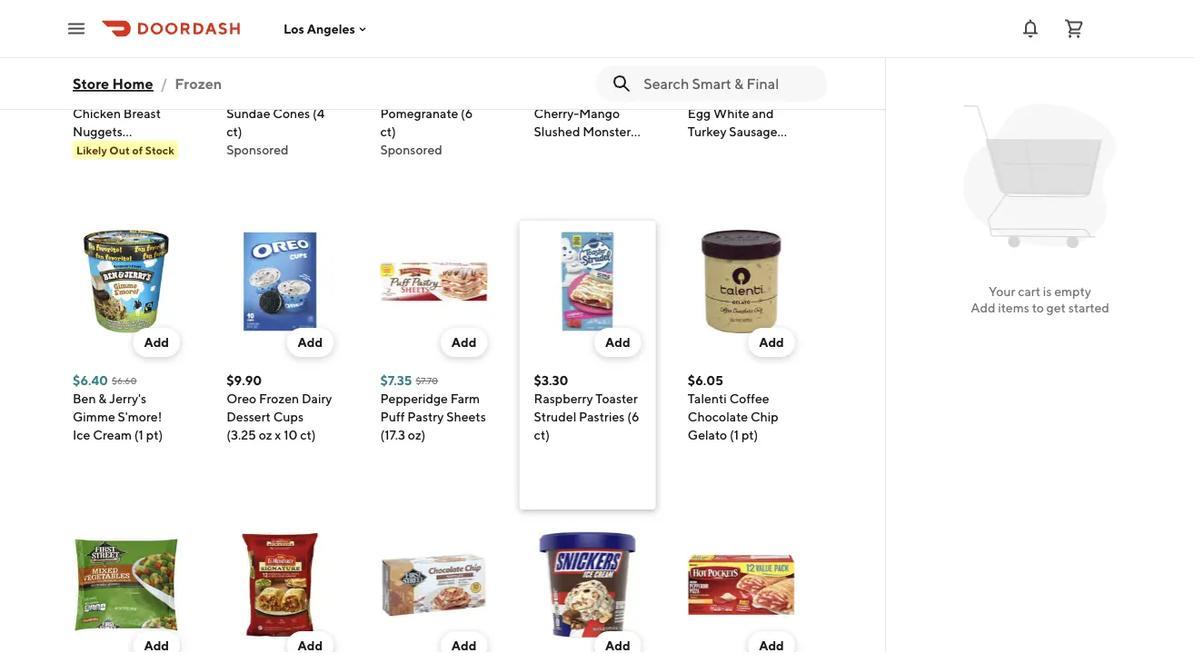 Task type: vqa. For each thing, say whether or not it's contained in the screenshot.
left $9.90
yes



Task type: locate. For each thing, give the bounding box(es) containing it.
sandwiches
[[688, 179, 757, 194]]

0 vertical spatial (6
[[461, 106, 473, 121]]

2 pt) from the left
[[742, 428, 759, 443]]

0 vertical spatial oz)
[[94, 160, 112, 175]]

flatbread
[[688, 142, 745, 157]]

0 horizontal spatial oz)
[[94, 160, 112, 175]]

0 horizontal spatial pt)
[[146, 428, 163, 443]]

buddies
[[103, 88, 150, 103]]

$3.30
[[534, 373, 569, 388]]

saver
[[580, 88, 612, 103]]

2 sponsored from the left
[[380, 142, 443, 157]]

0 vertical spatial ice
[[437, 88, 455, 103]]

(6 inside outshine ice bars pomegranate (6 ct) sponsored
[[461, 106, 473, 121]]

1 horizontal spatial (1
[[730, 428, 739, 443]]

$9.90 inside $9.90 oreo frozen dairy dessert cups (3.25 oz x 10 ct)
[[227, 373, 262, 388]]

1 vertical spatial oz)
[[408, 428, 426, 443]]

add button
[[133, 25, 180, 54], [133, 25, 180, 54], [287, 25, 334, 54], [287, 25, 334, 54], [133, 328, 180, 357], [133, 328, 180, 357], [287, 328, 334, 357], [287, 328, 334, 357], [441, 328, 488, 357], [441, 328, 488, 357], [595, 328, 642, 357], [595, 328, 642, 357], [748, 328, 795, 357], [748, 328, 795, 357]]

$7.70
[[416, 375, 438, 386]]

(38
[[73, 160, 92, 175]]

likely out of stock
[[76, 144, 174, 156]]

of
[[132, 144, 143, 156]]

sandwich
[[688, 88, 744, 103]]

$6.05
[[688, 373, 724, 388]]

add up toaster
[[606, 335, 631, 350]]

ice inside '$6.40 $6.60 ben & jerry's gimme s'more! ice cream (1 pt)'
[[73, 428, 90, 443]]

ct) inside drumstick vanilla sundae cones (4 ct) sponsored
[[227, 124, 242, 139]]

0 vertical spatial (12
[[566, 142, 582, 157]]

ct) inside $3.30 raspberry toaster strudel pastries (6 ct)
[[534, 428, 550, 443]]

open menu image
[[65, 18, 87, 40]]

ct) inside $9.90 oreo frozen dairy dessert cups (3.25 oz x 10 ct)
[[300, 428, 316, 443]]

(4
[[313, 106, 325, 121]]

1 vertical spatial (6
[[627, 410, 640, 425]]

sponsored inside drumstick vanilla sundae cones (4 ct) sponsored
[[227, 142, 289, 157]]

out
[[109, 144, 130, 156]]

sponsored down the pomegranate
[[380, 142, 443, 157]]

pepperidge farm puff pastry sheets (17.3 oz) image
[[380, 228, 488, 335]]

ct)
[[227, 124, 242, 139], [380, 124, 396, 139], [585, 142, 600, 157], [779, 179, 794, 194], [300, 428, 316, 443], [534, 428, 550, 443]]

(12 inside $14.30 sandwich bros. egg white and turkey sausage flatbread pocket breakfast sandwiches (12 ct)
[[760, 179, 776, 194]]

el monterey signature shredded steak, cheese & rice chimichangas (12 ct) image
[[227, 532, 334, 639]]

sponsored
[[227, 142, 289, 157], [380, 142, 443, 157]]

(1 down chocolate
[[730, 428, 739, 443]]

ice left bars
[[437, 88, 455, 103]]

add
[[144, 31, 169, 46], [298, 31, 323, 46], [971, 300, 996, 315], [144, 335, 169, 350], [298, 335, 323, 350], [452, 335, 477, 350], [606, 335, 631, 350], [759, 335, 784, 350]]

(12 down slushed
[[566, 142, 582, 157]]

$9.90 dino buddies chicken breast nuggets dinosaur-shaped (38 oz)
[[73, 70, 174, 175]]

$3.30 raspberry toaster strudel pastries (6 ct)
[[534, 373, 640, 443]]

mango
[[579, 106, 620, 121]]

ct) down strudel
[[534, 428, 550, 443]]

pastry
[[408, 410, 444, 425]]

1 horizontal spatial ice
[[437, 88, 455, 103]]

gimme
[[73, 410, 115, 425]]

1 horizontal spatial (6
[[627, 410, 640, 425]]

ct) down the pomegranate
[[380, 124, 396, 139]]

pt)
[[146, 428, 163, 443], [742, 428, 759, 443]]

to
[[1033, 300, 1044, 315]]

0 horizontal spatial ice
[[73, 428, 90, 443]]

ct) down pocket
[[779, 179, 794, 194]]

coffee
[[730, 391, 770, 406]]

0 vertical spatial $9.90
[[73, 70, 108, 85]]

add down your
[[971, 300, 996, 315]]

(12 inside budget saver cherry-mango slushed monster pops (12 ct)
[[566, 142, 582, 157]]

1 (1 from the left
[[134, 428, 144, 443]]

oz) down dinosaur-
[[94, 160, 112, 175]]

(1 down s'more!
[[134, 428, 144, 443]]

items
[[999, 300, 1030, 315]]

frozen inside $9.90 oreo frozen dairy dessert cups (3.25 oz x 10 ct)
[[259, 391, 299, 406]]

$9.90 up dino
[[73, 70, 108, 85]]

0 horizontal spatial $9.90
[[73, 70, 108, 85]]

1 horizontal spatial sponsored
[[380, 142, 443, 157]]

bros.
[[747, 88, 776, 103]]

$9.90 up oreo
[[227, 373, 262, 388]]

$6.05 talenti coffee chocolate chip gelato (1 pt)
[[688, 373, 779, 443]]

(6 down toaster
[[627, 410, 640, 425]]

sponsored down sundae
[[227, 142, 289, 157]]

ct) down monster at top
[[585, 142, 600, 157]]

first street waffles chocolate chip (12.3 oz) image
[[380, 532, 488, 639]]

add for $6.40 $6.60 ben & jerry's gimme s'more! ice cream (1 pt)
[[144, 335, 169, 350]]

1 vertical spatial $9.90
[[227, 373, 262, 388]]

$9.90 for dino
[[73, 70, 108, 85]]

get
[[1047, 300, 1066, 315]]

add up vanilla
[[298, 31, 323, 46]]

$6.60
[[112, 375, 137, 386]]

sponsored inside outshine ice bars pomegranate (6 ct) sponsored
[[380, 142, 443, 157]]

puff
[[380, 410, 405, 425]]

add for drumstick vanilla sundae cones (4 ct) sponsored
[[298, 31, 323, 46]]

pt) down s'more!
[[146, 428, 163, 443]]

jerry's
[[109, 391, 146, 406]]

pt) down chip
[[742, 428, 759, 443]]

0 horizontal spatial (1
[[134, 428, 144, 443]]

add inside the your cart is empty add items to get started
[[971, 300, 996, 315]]

ben & jerry's gimme s'more! ice cream (1 pt) image
[[73, 228, 180, 335]]

ct) inside outshine ice bars pomegranate (6 ct) sponsored
[[380, 124, 396, 139]]

1 horizontal spatial (12
[[760, 179, 776, 194]]

bars
[[457, 88, 483, 103]]

is
[[1044, 284, 1052, 299]]

2 horizontal spatial frozen
[[259, 391, 299, 406]]

1 horizontal spatial pt)
[[742, 428, 759, 443]]

pocket
[[747, 142, 788, 157]]

$9.90 inside $9.90 dino buddies chicken breast nuggets dinosaur-shaped (38 oz)
[[73, 70, 108, 85]]

talenti
[[688, 391, 727, 406]]

ice
[[437, 88, 455, 103], [73, 428, 90, 443]]

1 sponsored from the left
[[227, 142, 289, 157]]

add for $6.05 talenti coffee chocolate chip gelato (1 pt)
[[759, 335, 784, 350]]

1 horizontal spatial $9.90
[[227, 373, 262, 388]]

empty retail cart image
[[955, 91, 1126, 262]]

2 (1 from the left
[[730, 428, 739, 443]]

sundae
[[227, 106, 270, 121]]

hot pockets sandwiches pepperoni pizza (12 ct) image
[[688, 532, 795, 639]]

ice down gimme at the left bottom of the page
[[73, 428, 90, 443]]

$9.90 oreo frozen dairy dessert cups (3.25 oz x 10 ct)
[[227, 373, 332, 443]]

sponsored for outshine ice bars pomegranate (6 ct) sponsored
[[380, 142, 443, 157]]

1 pt) from the left
[[146, 428, 163, 443]]

0 horizontal spatial sponsored
[[227, 142, 289, 157]]

add up dairy
[[298, 335, 323, 350]]

add up coffee
[[759, 335, 784, 350]]

oz)
[[94, 160, 112, 175], [408, 428, 426, 443]]

add for $9.90 oreo frozen dairy dessert cups (3.25 oz x 10 ct)
[[298, 335, 323, 350]]

1 vertical spatial ice
[[73, 428, 90, 443]]

(12 down pocket
[[760, 179, 776, 194]]

0 horizontal spatial (6
[[461, 106, 473, 121]]

frozen
[[73, 66, 162, 100], [175, 75, 222, 92], [259, 391, 299, 406]]

add for $3.30 raspberry toaster strudel pastries (6 ct)
[[606, 335, 631, 350]]

1 vertical spatial (12
[[760, 179, 776, 194]]

0 horizontal spatial (12
[[566, 142, 582, 157]]

oz) inside $7.35 $7.70 pepperidge farm puff pastry sheets (17.3 oz)
[[408, 428, 426, 443]]

(6 down bars
[[461, 106, 473, 121]]

breast
[[124, 106, 161, 121]]

(1
[[134, 428, 144, 443], [730, 428, 739, 443]]

(6
[[461, 106, 473, 121], [627, 410, 640, 425]]

gelato
[[688, 428, 727, 443]]

add up jerry's
[[144, 335, 169, 350]]

ct) down sundae
[[227, 124, 242, 139]]

$9.90
[[73, 70, 108, 85], [227, 373, 262, 388]]

dino
[[73, 88, 100, 103]]

ct) right 10
[[300, 428, 316, 443]]

add up farm
[[452, 335, 477, 350]]

oz) down pastry
[[408, 428, 426, 443]]

1 horizontal spatial oz)
[[408, 428, 426, 443]]

oz) inside $9.90 dino buddies chicken breast nuggets dinosaur-shaped (38 oz)
[[94, 160, 112, 175]]

first street mixed vegetables (12 oz) image
[[73, 532, 180, 639]]

oreo
[[227, 391, 256, 406]]

dessert
[[227, 410, 271, 425]]



Task type: describe. For each thing, give the bounding box(es) containing it.
notification bell image
[[1020, 18, 1042, 40]]

ice inside outshine ice bars pomegranate (6 ct) sponsored
[[437, 88, 455, 103]]

your
[[989, 284, 1016, 299]]

drumstick vanilla sundae cones (4 ct) sponsored
[[227, 88, 328, 157]]

cones
[[273, 106, 310, 121]]

home
[[112, 75, 153, 92]]

0 horizontal spatial frozen
[[73, 66, 162, 100]]

1 horizontal spatial frozen
[[175, 75, 222, 92]]

10
[[284, 428, 298, 443]]

$14.30 sandwich bros. egg white and turkey sausage flatbread pocket breakfast sandwiches (12 ct)
[[688, 70, 794, 194]]

add for $7.35 $7.70 pepperidge farm puff pastry sheets (17.3 oz)
[[452, 335, 477, 350]]

(1 inside '$6.05 talenti coffee chocolate chip gelato (1 pt)'
[[730, 428, 739, 443]]

pepperidge
[[380, 391, 448, 406]]

started
[[1069, 300, 1110, 315]]

vanilla
[[289, 88, 328, 103]]

pastries
[[579, 410, 625, 425]]

ct) inside $14.30 sandwich bros. egg white and turkey sausage flatbread pocket breakfast sandwiches (12 ct)
[[779, 179, 794, 194]]

shaped
[[130, 142, 174, 157]]

(6 inside $3.30 raspberry toaster strudel pastries (6 ct)
[[627, 410, 640, 425]]

drumstick
[[227, 88, 286, 103]]

(3.25
[[227, 428, 256, 443]]

outshine
[[380, 88, 434, 103]]

angeles
[[307, 21, 355, 36]]

x
[[275, 428, 281, 443]]

raspberry
[[534, 391, 593, 406]]

pt) inside '$6.05 talenti coffee chocolate chip gelato (1 pt)'
[[742, 428, 759, 443]]

outshine ice bars pomegranate (6 ct) sponsored
[[380, 88, 483, 157]]

ct) inside budget saver cherry-mango slushed monster pops (12 ct)
[[585, 142, 600, 157]]

cream
[[93, 428, 132, 443]]

raspberry toaster strudel pastries (6 ct) image
[[534, 228, 642, 335]]

monster
[[583, 124, 631, 139]]

store home / frozen
[[73, 75, 222, 92]]

toaster
[[596, 391, 638, 406]]

$7.35 $7.70 pepperidge farm puff pastry sheets (17.3 oz)
[[380, 373, 486, 443]]

sausage
[[729, 124, 778, 139]]

dinosaur-
[[73, 142, 130, 157]]

cherry-
[[534, 106, 579, 121]]

$6.40 $6.60 ben & jerry's gimme s'more! ice cream (1 pt)
[[73, 373, 163, 443]]

strudel
[[534, 410, 577, 425]]

budget
[[534, 88, 578, 103]]

&
[[99, 391, 107, 406]]

pt) inside '$6.40 $6.60 ben & jerry's gimme s'more! ice cream (1 pt)'
[[146, 428, 163, 443]]

white
[[714, 106, 750, 121]]

slushed
[[534, 124, 580, 139]]

cups
[[273, 410, 304, 425]]

$6.40
[[73, 373, 108, 388]]

sponsored for drumstick vanilla sundae cones (4 ct) sponsored
[[227, 142, 289, 157]]

farm
[[451, 391, 480, 406]]

nuggets
[[73, 124, 123, 139]]

snicker's vanilla ice cream (16 oz) image
[[534, 532, 642, 639]]

Search Smart & Final search field
[[644, 74, 813, 94]]

store
[[73, 75, 109, 92]]

your cart is empty add items to get started
[[971, 284, 1110, 315]]

(17.3
[[380, 428, 405, 443]]

store home link
[[73, 65, 153, 102]]

los angeles
[[284, 21, 355, 36]]

los angeles button
[[284, 21, 370, 36]]

talenti coffee chocolate chip gelato (1 pt) image
[[688, 228, 795, 335]]

/
[[161, 75, 168, 92]]

pops
[[534, 142, 563, 157]]

los
[[284, 21, 304, 36]]

add up /
[[144, 31, 169, 46]]

chocolate
[[688, 410, 748, 425]]

s'more!
[[118, 410, 162, 425]]

$9.90 for oreo
[[227, 373, 262, 388]]

likely
[[76, 144, 107, 156]]

oreo frozen dairy dessert cups (3.25 oz x 10 ct) image
[[227, 228, 334, 335]]

0 items, open order cart image
[[1064, 18, 1086, 40]]

turkey
[[688, 124, 727, 139]]

oz
[[259, 428, 272, 443]]

empty
[[1055, 284, 1092, 299]]

stock
[[145, 144, 174, 156]]

and
[[752, 106, 774, 121]]

chicken
[[73, 106, 121, 121]]

(1 inside '$6.40 $6.60 ben & jerry's gimme s'more! ice cream (1 pt)'
[[134, 428, 144, 443]]

egg
[[688, 106, 711, 121]]

chip
[[751, 410, 779, 425]]

dairy
[[302, 391, 332, 406]]

$7.35
[[380, 373, 412, 388]]

$14.30
[[688, 70, 728, 85]]

ben
[[73, 391, 96, 406]]

budget saver cherry-mango slushed monster pops (12 ct)
[[534, 88, 631, 157]]

sheets
[[447, 410, 486, 425]]

pomegranate
[[380, 106, 458, 121]]

cart
[[1018, 284, 1041, 299]]

breakfast
[[688, 160, 743, 175]]



